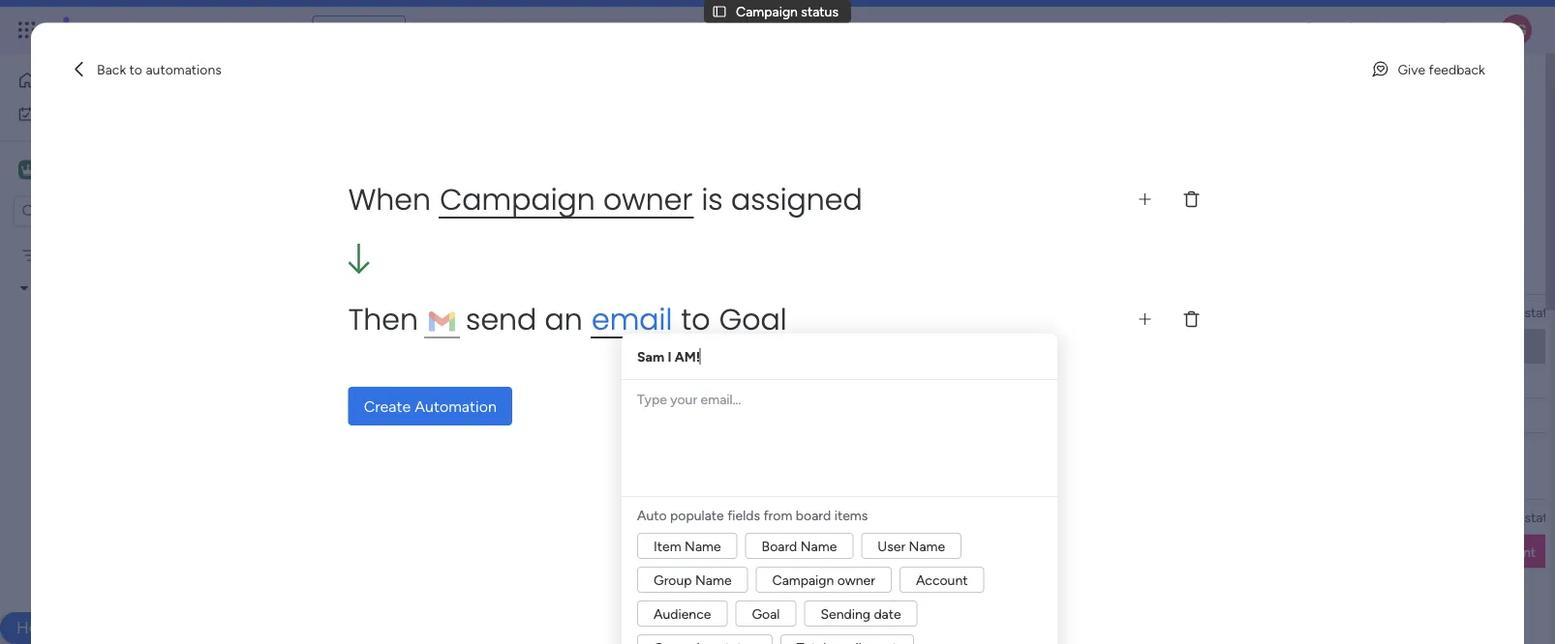 Task type: vqa. For each thing, say whether or not it's contained in the screenshot.
"Resend email"
no



Task type: locate. For each thing, give the bounding box(es) containing it.
0 vertical spatial account field
[[770, 302, 831, 323]]

is
[[702, 179, 723, 220]]

1 horizontal spatial item
[[444, 304, 471, 320]]

back
[[97, 61, 126, 78]]

campaign owner down of
[[606, 304, 709, 321]]

to right how
[[581, 339, 594, 355]]

campaign statu
[[1459, 304, 1555, 321], [1459, 509, 1555, 526]]

0 vertical spatial campaign statu field
[[1454, 302, 1555, 323]]

item up click
[[444, 304, 471, 320]]

Type your subject text field
[[622, 334, 1057, 381]]

Search field
[[434, 196, 492, 223]]

Account field
[[770, 302, 831, 323], [770, 507, 831, 528]]

campaign owner
[[606, 304, 709, 321], [606, 509, 709, 526], [772, 572, 875, 589]]

goal down template
[[719, 299, 787, 340]]

name down board
[[801, 538, 837, 555]]

to right tips
[[409, 262, 427, 287]]

create
[[364, 398, 411, 416]]

to
[[129, 61, 142, 78], [409, 262, 427, 287], [681, 299, 710, 340], [502, 339, 515, 355], [581, 339, 594, 355]]

goal
[[719, 299, 787, 340], [752, 606, 780, 623]]

statu for 1st campaign statu field from the bottom
[[1524, 509, 1555, 526]]

account up board name
[[774, 509, 826, 526]]

0 vertical spatial campaign owner
[[606, 304, 709, 321]]

create automation
[[364, 398, 497, 416]]

group name
[[654, 572, 732, 589]]

account down ":)"
[[774, 304, 826, 321]]

1 vertical spatial campaign statu field
[[1454, 507, 1555, 528]]

then
[[348, 299, 426, 340]]

user
[[878, 538, 905, 555]]

2 vertical spatial item
[[654, 538, 681, 555]]

1 statu from the top
[[1524, 304, 1555, 321]]

2 vertical spatial campaign owner
[[772, 572, 875, 589]]

name for group name
[[695, 572, 732, 589]]

date
[[874, 606, 901, 623]]

item right new
[[333, 201, 361, 217]]

0 horizontal spatial audience
[[654, 606, 711, 623]]

click
[[439, 339, 469, 355]]

1 vertical spatial account
[[774, 509, 826, 526]]

to inside field
[[409, 262, 427, 287]]

campaign status
[[736, 3, 838, 20]]

status
[[801, 3, 838, 20]]

help button
[[0, 613, 68, 645]]

2 horizontal spatial item
[[654, 538, 681, 555]]

workspace image
[[18, 159, 38, 181], [21, 159, 35, 181]]

1 campaign statu field from the top
[[1454, 302, 1555, 323]]

home
[[45, 72, 82, 89]]

campaign
[[736, 3, 798, 20], [440, 179, 595, 220], [606, 304, 668, 321], [1459, 304, 1521, 321], [606, 509, 668, 526], [1459, 509, 1521, 526], [772, 572, 834, 589]]

campaign owner field up item name at the left bottom
[[601, 507, 714, 528]]

audience
[[907, 304, 965, 321], [654, 606, 711, 623]]

0 vertical spatial audience
[[907, 304, 965, 321]]

1 vertical spatial campaign owner
[[606, 509, 709, 526]]

caret down image
[[20, 282, 28, 295]]

Audience field
[[902, 302, 969, 323]]

when campaign owner is assigned
[[348, 179, 863, 220]]

1 vertical spatial account field
[[770, 507, 831, 528]]

invite members image
[[1300, 20, 1320, 40]]

0 vertical spatial goal
[[719, 299, 787, 340]]

name right the 'group'
[[695, 572, 732, 589]]

name right the user
[[909, 538, 945, 555]]

hide
[[795, 201, 824, 217]]

from
[[763, 507, 792, 524]]

see plans button
[[312, 15, 406, 45]]

v2 search image
[[420, 198, 434, 220]]

hide button
[[764, 194, 835, 225]]

name for item name
[[685, 538, 721, 555]]

1 vertical spatial statu
[[1524, 509, 1555, 526]]

1 horizontal spatial audience
[[907, 304, 965, 321]]

when
[[348, 179, 431, 220]]

new item button
[[293, 194, 368, 225]]

account field down ":)"
[[770, 302, 831, 323]]

give feedback
[[1398, 61, 1485, 78]]

2 campaign statu from the top
[[1459, 509, 1555, 526]]

2 statu from the top
[[1524, 509, 1555, 526]]

Campaign owner field
[[601, 302, 714, 323], [601, 507, 714, 528]]

few tips to help you make the most of this template :)
[[333, 262, 809, 287]]

0 vertical spatial item
[[333, 201, 361, 217]]

1 workspace image from the left
[[18, 159, 38, 181]]

group
[[654, 572, 692, 589]]

campaign owner field down of
[[601, 302, 714, 323]]

name for board name
[[801, 538, 837, 555]]

template
[[710, 262, 792, 287]]

owner up item name at the left bottom
[[671, 509, 709, 526]]

account field up board name
[[770, 507, 831, 528]]

name
[[685, 538, 721, 555], [801, 538, 837, 555], [909, 538, 945, 555], [695, 572, 732, 589]]

see plans
[[339, 22, 397, 38]]

email marketing list box
[[0, 235, 247, 632]]

campaign owner up item name at the left bottom
[[606, 509, 709, 526]]

email
[[35, 280, 67, 297]]

account down the user name
[[916, 572, 968, 589]]

sam green image
[[1501, 15, 1532, 46]]

send an email to goal
[[458, 299, 787, 340]]

owner up sending date
[[837, 572, 875, 589]]

2 campaign owner field from the top
[[601, 507, 714, 528]]

person
[[534, 201, 575, 217]]

0 vertical spatial campaign owner field
[[601, 302, 714, 323]]

0 vertical spatial campaign statu
[[1459, 304, 1555, 321]]

👋
[[422, 339, 436, 355]]

1 vertical spatial campaign statu
[[1459, 509, 1555, 526]]

notifications image
[[1215, 20, 1235, 40]]

inbox image
[[1258, 20, 1277, 40]]

board
[[762, 538, 797, 555]]

1 vertical spatial item
[[444, 304, 471, 320]]

item up the 'group'
[[654, 538, 681, 555]]

option
[[0, 238, 247, 242]]

owner down this
[[671, 304, 709, 321]]

user name
[[878, 538, 945, 555]]

campaign owner up the sending
[[772, 572, 875, 589]]

select product image
[[17, 20, 37, 40]]

auto
[[637, 507, 667, 524]]

see
[[339, 22, 362, 38]]

give
[[1398, 61, 1425, 78]]

0 vertical spatial statu
[[1524, 304, 1555, 321]]

to right back
[[129, 61, 142, 78]]

statu
[[1524, 304, 1555, 321], [1524, 509, 1555, 526]]

items
[[834, 507, 868, 524]]

filter
[[623, 201, 654, 217]]

0 horizontal spatial item
[[333, 201, 361, 217]]

Type your email... text field
[[637, 388, 1042, 489]]

account
[[774, 304, 826, 321], [774, 509, 826, 526], [916, 572, 968, 589]]

name down 'populate'
[[685, 538, 721, 555]]

owner
[[603, 179, 693, 220], [671, 304, 709, 321], [671, 509, 709, 526], [837, 572, 875, 589]]

goal down board
[[752, 606, 780, 623]]

plans
[[365, 22, 397, 38]]

item
[[333, 201, 361, 217], [444, 304, 471, 320], [654, 538, 681, 555]]

apps image
[[1343, 20, 1362, 40]]

1 vertical spatial campaign owner field
[[601, 507, 714, 528]]

Campaign statu field
[[1454, 302, 1555, 323], [1454, 507, 1555, 528]]



Task type: describe. For each thing, give the bounding box(es) containing it.
sort button
[[690, 194, 758, 225]]

my work image
[[17, 105, 35, 122]]

back to automations button
[[62, 54, 229, 85]]

help
[[16, 619, 51, 639]]

campaign owner for 1st campaign owner field from the bottom of the page
[[606, 509, 709, 526]]

there!
[[383, 339, 419, 355]]

name for user name
[[909, 538, 945, 555]]

1 vertical spatial audience
[[654, 606, 711, 623]]

sending date
[[821, 606, 901, 623]]

hi there! 👋  click here to learn how to start ➡️
[[366, 339, 642, 355]]

hi
[[366, 339, 379, 355]]

:)
[[796, 262, 809, 287]]

angle down image
[[378, 202, 387, 216]]

start
[[597, 339, 625, 355]]

monday work management
[[86, 19, 301, 41]]

an
[[545, 299, 583, 340]]

sort
[[721, 201, 747, 217]]

content
[[1485, 545, 1536, 561]]

this
[[673, 262, 705, 287]]

automations
[[146, 61, 222, 78]]

1 campaign owner field from the top
[[601, 302, 714, 323]]

campaign owner for 1st campaign owner field
[[606, 304, 709, 321]]

2 vertical spatial account
[[916, 572, 968, 589]]

most
[[602, 262, 647, 287]]

arrow down image
[[661, 198, 684, 221]]

send
[[466, 299, 537, 340]]

0 vertical spatial account
[[774, 304, 826, 321]]

create automation button
[[348, 387, 512, 426]]

management
[[195, 19, 301, 41]]

new
[[301, 201, 329, 217]]

auto populate fields from board items
[[637, 507, 868, 524]]

make
[[513, 262, 563, 287]]

the
[[568, 262, 597, 287]]

to inside button
[[129, 61, 142, 78]]

give feedback link
[[1363, 54, 1493, 85]]

1 account field from the top
[[770, 302, 831, 323]]

email marketing
[[35, 280, 131, 297]]

filter button
[[592, 194, 684, 225]]

owner left the is
[[603, 179, 693, 220]]

tips
[[372, 262, 405, 287]]

person button
[[503, 194, 587, 225]]

work
[[156, 19, 191, 41]]

1 campaign statu from the top
[[1459, 304, 1555, 321]]

marketing
[[71, 280, 131, 297]]

give feedback button
[[1363, 54, 1493, 85]]

to right here
[[502, 339, 515, 355]]

search everything image
[[1390, 20, 1410, 40]]

new item
[[301, 201, 361, 217]]

assigned
[[731, 179, 863, 220]]

monday
[[86, 19, 153, 41]]

few
[[333, 262, 367, 287]]

home button
[[12, 65, 208, 96]]

automation
[[415, 398, 497, 416]]

board
[[796, 507, 831, 524]]

item for item
[[444, 304, 471, 320]]

2 account field from the top
[[770, 507, 831, 528]]

here
[[472, 339, 499, 355]]

of
[[652, 262, 669, 287]]

item name
[[654, 538, 721, 555]]

1 vertical spatial goal
[[752, 606, 780, 623]]

item for item name
[[654, 538, 681, 555]]

statu for 2nd campaign statu field from the bottom of the page
[[1524, 304, 1555, 321]]

2 campaign statu field from the top
[[1454, 507, 1555, 528]]

Few tips to help you make the most of this template :) field
[[328, 262, 814, 288]]

back to automations
[[97, 61, 222, 78]]

item inside button
[[333, 201, 361, 217]]

help
[[432, 262, 471, 287]]

2 workspace image from the left
[[21, 159, 35, 181]]

how
[[552, 339, 577, 355]]

fields
[[727, 507, 760, 524]]

board name
[[762, 538, 837, 555]]

email
[[592, 299, 672, 340]]

you
[[475, 262, 508, 287]]

help image
[[1433, 20, 1452, 40]]

learn
[[519, 339, 548, 355]]

➡️
[[628, 339, 642, 355]]

populate
[[670, 507, 724, 524]]

sending
[[821, 606, 870, 623]]

to down this
[[681, 299, 710, 340]]

audience inside field
[[907, 304, 965, 321]]

feedback
[[1429, 61, 1485, 78]]



